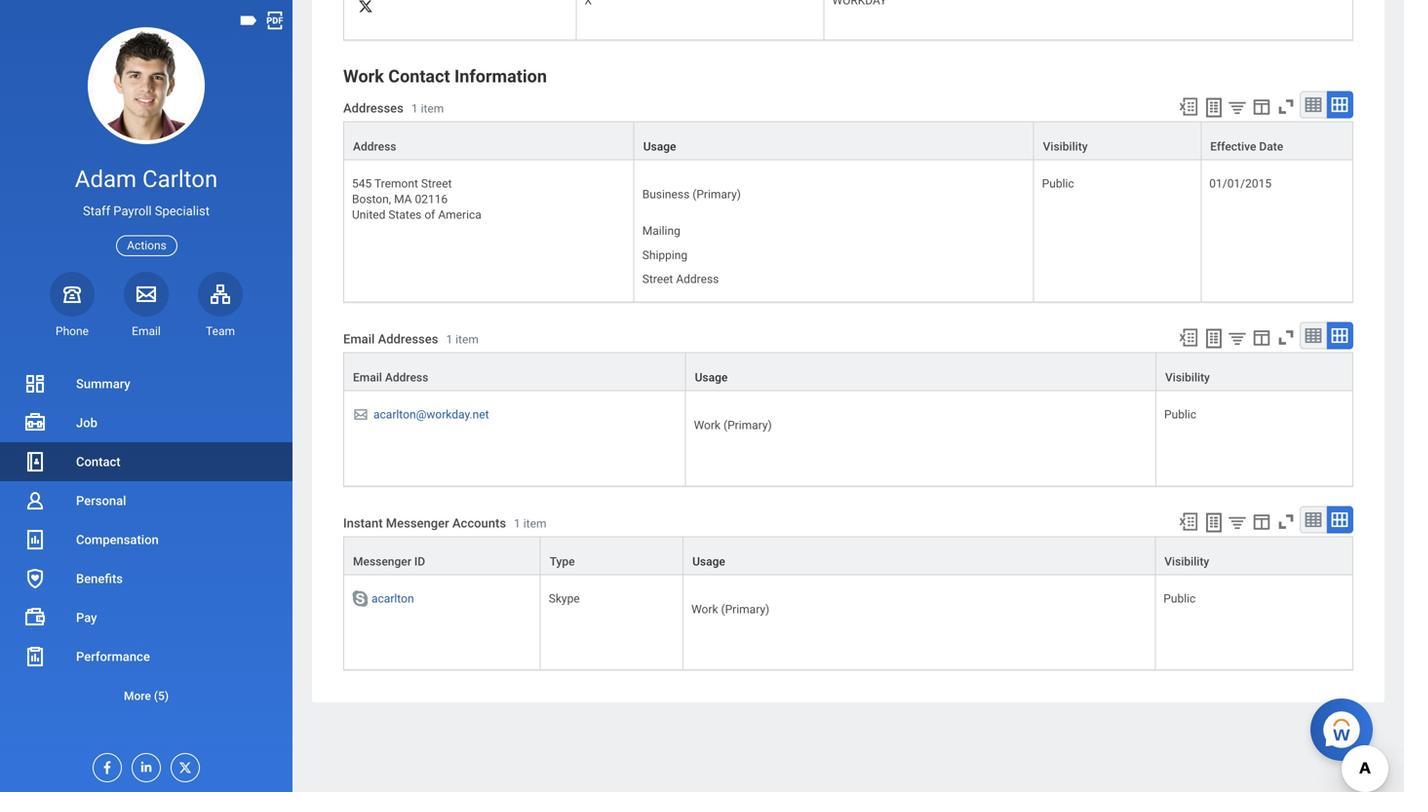Task type: describe. For each thing, give the bounding box(es) containing it.
fullscreen image for 1
[[1275, 96, 1297, 117]]

adam carlton
[[75, 165, 218, 193]]

ma
[[394, 193, 412, 206]]

work contact information
[[343, 66, 547, 87]]

compensation image
[[23, 528, 47, 552]]

visibility for 1
[[1043, 140, 1088, 153]]

0 vertical spatial public
[[1042, 177, 1074, 191]]

email button
[[124, 272, 169, 339]]

more (5)
[[124, 690, 169, 704]]

effective date
[[1210, 140, 1283, 153]]

1 vertical spatial mail image
[[352, 407, 370, 423]]

team adam carlton element
[[198, 324, 243, 339]]

information
[[454, 66, 547, 87]]

actions button
[[116, 236, 177, 256]]

work (primary) for the bottom work (primary) element
[[691, 603, 770, 617]]

navigation pane region
[[0, 0, 293, 793]]

545
[[352, 177, 372, 191]]

actions
[[127, 239, 167, 253]]

usage button for addresses
[[686, 353, 1155, 391]]

row containing acarlton
[[343, 576, 1353, 671]]

select to filter grid data image for accounts
[[1227, 512, 1248, 533]]

1 vertical spatial public element
[[1164, 404, 1196, 422]]

x image
[[172, 755, 193, 776]]

phone image
[[59, 283, 86, 306]]

pay image
[[23, 606, 47, 630]]

table image for item
[[1304, 95, 1323, 114]]

acarlton
[[372, 592, 414, 606]]

2 vertical spatial visibility button
[[1156, 538, 1352, 575]]

toolbar for accounts
[[1169, 506, 1353, 537]]

staff payroll specialist
[[83, 204, 210, 219]]

contact image
[[23, 450, 47, 474]]

skype element
[[549, 588, 580, 606]]

personal link
[[0, 482, 293, 521]]

messenger inside messenger id popup button
[[353, 555, 411, 569]]

email adam carlton element
[[124, 324, 169, 339]]

row containing address
[[343, 121, 1353, 160]]

email for addresses
[[343, 332, 375, 347]]

street address element
[[642, 269, 719, 286]]

phone adam carlton element
[[50, 324, 95, 339]]

facebook image
[[94, 755, 115, 776]]

job link
[[0, 404, 293, 443]]

shipping element
[[642, 245, 688, 262]]

business (primary) element
[[642, 184, 741, 201]]

1 row from the top
[[343, 0, 1353, 40]]

address for street address
[[676, 273, 719, 286]]

phone
[[56, 325, 89, 338]]

skype image
[[350, 589, 370, 609]]

table image for accounts
[[1304, 510, 1323, 530]]

view team image
[[209, 283, 232, 306]]

visibility button for 1
[[1034, 122, 1201, 159]]

team link
[[198, 272, 243, 339]]

skype
[[549, 592, 580, 606]]

click to view/edit grid preferences image for item
[[1251, 96, 1272, 117]]

01/01/2015
[[1209, 177, 1272, 191]]

1 vertical spatial public
[[1164, 408, 1196, 422]]

1 vertical spatial work
[[694, 419, 721, 432]]

2 vertical spatial visibility
[[1165, 555, 1209, 569]]

mailing element
[[642, 221, 680, 238]]

toolbar for item
[[1169, 91, 1353, 121]]

effective date button
[[1202, 122, 1352, 159]]

export to worksheets image for item
[[1202, 96, 1226, 119]]

instant
[[343, 516, 383, 531]]

0 vertical spatial work (primary) element
[[694, 415, 772, 432]]

of
[[424, 208, 435, 222]]

select to filter grid data image for 1
[[1227, 328, 1248, 349]]

instant messenger accounts 1 item
[[343, 516, 546, 531]]

export to worksheets image for accounts
[[1202, 511, 1226, 535]]

street inside items selected list
[[642, 273, 673, 286]]

shipping
[[642, 249, 688, 262]]

visibility for addresses
[[1165, 371, 1210, 385]]

business
[[642, 188, 690, 201]]

performance
[[76, 650, 150, 665]]

more (5) button
[[0, 677, 293, 716]]

america
[[438, 208, 481, 222]]

tremont
[[374, 177, 418, 191]]

02116
[[415, 193, 448, 206]]

item inside addresses 1 item
[[421, 102, 444, 116]]

fullscreen image for addresses
[[1275, 327, 1297, 349]]

united
[[352, 208, 386, 222]]

email addresses 1 item
[[343, 332, 479, 347]]

business (primary)
[[642, 188, 741, 201]]

boston,
[[352, 193, 391, 206]]

row containing email address
[[343, 352, 1353, 391]]

1 vertical spatial addresses
[[378, 332, 438, 347]]

0 vertical spatial public element
[[1042, 173, 1074, 191]]

row containing messenger id
[[343, 537, 1353, 576]]

0 vertical spatial addresses
[[343, 101, 404, 116]]



Task type: locate. For each thing, give the bounding box(es) containing it.
messenger up id
[[386, 516, 449, 531]]

summary
[[76, 377, 130, 391]]

specialist
[[155, 204, 210, 219]]

usage button for 1
[[634, 122, 1033, 159]]

table image for 1
[[1304, 326, 1323, 346]]

0 horizontal spatial 1
[[411, 102, 418, 116]]

team
[[206, 325, 235, 338]]

table image
[[1304, 95, 1323, 114], [1304, 326, 1323, 346], [1304, 510, 1323, 530]]

address down email addresses 1 item
[[385, 371, 428, 385]]

item up email address popup button
[[455, 333, 479, 347]]

0 vertical spatial work (primary)
[[694, 419, 772, 432]]

1 vertical spatial table image
[[1304, 326, 1323, 346]]

work
[[343, 66, 384, 87], [694, 419, 721, 432], [691, 603, 718, 617]]

visibility button for addresses
[[1156, 353, 1352, 391]]

0 vertical spatial export to worksheets image
[[1202, 96, 1226, 119]]

id
[[414, 555, 425, 569]]

email inside popup button
[[132, 325, 161, 338]]

acarlton@workday.net link
[[373, 404, 489, 422]]

0 vertical spatial select to filter grid data image
[[1227, 328, 1248, 349]]

item right "accounts"
[[523, 517, 546, 531]]

compensation link
[[0, 521, 293, 560]]

items selected list
[[642, 221, 750, 290]]

1 vertical spatial click to view/edit grid preferences image
[[1251, 511, 1272, 533]]

messenger id button
[[344, 538, 540, 575]]

1 vertical spatial messenger
[[353, 555, 411, 569]]

0 vertical spatial fullscreen image
[[1275, 96, 1297, 117]]

usage for 1
[[643, 140, 676, 153]]

work (primary)
[[694, 419, 772, 432], [691, 603, 770, 617]]

click to view/edit grid preferences image left fullscreen icon
[[1251, 511, 1272, 533]]

0 vertical spatial usage button
[[634, 122, 1033, 159]]

1 vertical spatial visibility
[[1165, 371, 1210, 385]]

2 horizontal spatial item
[[523, 517, 546, 531]]

1 vertical spatial contact
[[76, 455, 121, 469]]

messenger id
[[353, 555, 425, 569]]

select to filter grid data image left fullscreen icon
[[1227, 512, 1248, 533]]

email inside popup button
[[353, 371, 382, 385]]

1 vertical spatial street
[[642, 273, 673, 286]]

1 vertical spatial export to excel image
[[1178, 327, 1199, 349]]

click to view/edit grid preferences image
[[1251, 96, 1272, 117], [1251, 511, 1272, 533]]

mail image up email adam carlton element
[[135, 283, 158, 306]]

export to worksheets image for 1
[[1202, 327, 1226, 350]]

0 vertical spatial click to view/edit grid preferences image
[[1251, 96, 1272, 117]]

1 up email address popup button
[[446, 333, 453, 347]]

adam
[[75, 165, 137, 193]]

2 vertical spatial toolbar
[[1169, 506, 1353, 537]]

1 vertical spatial (primary)
[[723, 419, 772, 432]]

1 vertical spatial work (primary)
[[691, 603, 770, 617]]

more
[[124, 690, 151, 704]]

1 vertical spatial usage button
[[686, 353, 1155, 391]]

2 vertical spatial public
[[1164, 592, 1196, 606]]

0 vertical spatial 1
[[411, 102, 418, 116]]

(primary) for business (primary) element
[[693, 188, 741, 201]]

address for email address
[[385, 371, 428, 385]]

6 row from the top
[[343, 537, 1353, 576]]

addresses up the 545
[[343, 101, 404, 116]]

usage button
[[634, 122, 1033, 159], [686, 353, 1155, 391], [684, 538, 1155, 575]]

view printable version (pdf) image
[[264, 10, 286, 31]]

toolbar for 1
[[1169, 322, 1353, 352]]

1 horizontal spatial item
[[455, 333, 479, 347]]

table image right fullscreen icon
[[1304, 510, 1323, 530]]

1 horizontal spatial contact
[[388, 66, 450, 87]]

1 down work contact information
[[411, 102, 418, 116]]

email up summary link
[[132, 325, 161, 338]]

item
[[421, 102, 444, 116], [455, 333, 479, 347], [523, 517, 546, 531]]

export to worksheets image left click to view/edit grid preferences icon
[[1202, 327, 1226, 350]]

0 vertical spatial mail image
[[135, 283, 158, 306]]

1 inside addresses 1 item
[[411, 102, 418, 116]]

0 horizontal spatial contact
[[76, 455, 121, 469]]

social media x image
[[357, 0, 374, 15]]

2 vertical spatial work
[[691, 603, 718, 617]]

fullscreen image
[[1275, 96, 1297, 117], [1275, 327, 1297, 349]]

0 vertical spatial work
[[343, 66, 384, 87]]

fullscreen image
[[1275, 511, 1297, 533]]

1 vertical spatial item
[[455, 333, 479, 347]]

1 vertical spatial expand table image
[[1330, 326, 1350, 346]]

payroll
[[113, 204, 152, 219]]

0 vertical spatial contact
[[388, 66, 450, 87]]

contact link
[[0, 443, 293, 482]]

phone button
[[50, 272, 95, 339]]

date
[[1259, 140, 1283, 153]]

2 vertical spatial export to worksheets image
[[1202, 511, 1226, 535]]

1 vertical spatial toolbar
[[1169, 322, 1353, 352]]

export to excel image left click to view/edit grid preferences icon
[[1178, 327, 1199, 349]]

2 vertical spatial usage
[[692, 555, 725, 569]]

email up email address
[[343, 332, 375, 347]]

1 vertical spatial export to worksheets image
[[1202, 327, 1226, 350]]

benefits link
[[0, 560, 293, 599]]

street down shipping
[[642, 273, 673, 286]]

2 vertical spatial table image
[[1304, 510, 1323, 530]]

2 vertical spatial public element
[[1164, 588, 1196, 606]]

export to worksheets image right export to excel image
[[1202, 511, 1226, 535]]

acarlton@workday.net
[[373, 408, 489, 422]]

effective
[[1210, 140, 1256, 153]]

mailing
[[642, 224, 680, 238]]

0 horizontal spatial street
[[421, 177, 452, 191]]

0 horizontal spatial mail image
[[135, 283, 158, 306]]

email address
[[353, 371, 428, 385]]

street up 02116
[[421, 177, 452, 191]]

fullscreen image right click to view/edit grid preferences icon
[[1275, 327, 1297, 349]]

1 export to excel image from the top
[[1178, 96, 1199, 117]]

row containing acarlton@workday.net
[[343, 391, 1353, 487]]

address
[[353, 140, 396, 153], [676, 273, 719, 286], [385, 371, 428, 385]]

select to filter grid data image
[[1227, 97, 1248, 117]]

1 horizontal spatial 1
[[446, 333, 453, 347]]

list containing summary
[[0, 365, 293, 716]]

address inside popup button
[[353, 140, 396, 153]]

select to filter grid data image left click to view/edit grid preferences icon
[[1227, 328, 1248, 349]]

click to view/edit grid preferences image for accounts
[[1251, 511, 1272, 533]]

work (primary) element
[[694, 415, 772, 432], [691, 599, 770, 617]]

(5)
[[154, 690, 169, 704]]

fullscreen image up effective date popup button
[[1275, 96, 1297, 117]]

pay link
[[0, 599, 293, 638]]

2 vertical spatial address
[[385, 371, 428, 385]]

export to worksheets image
[[1202, 96, 1226, 119], [1202, 327, 1226, 350], [1202, 511, 1226, 535]]

1 vertical spatial usage
[[695, 371, 728, 385]]

linkedin image
[[133, 755, 154, 775]]

personal
[[76, 494, 126, 509]]

(primary)
[[693, 188, 741, 201], [723, 419, 772, 432], [721, 603, 770, 617]]

1 horizontal spatial mail image
[[352, 407, 370, 423]]

visibility
[[1043, 140, 1088, 153], [1165, 371, 1210, 385], [1165, 555, 1209, 569]]

1 vertical spatial address
[[676, 273, 719, 286]]

states
[[388, 208, 422, 222]]

1 inside instant messenger accounts 1 item
[[514, 517, 520, 531]]

1 horizontal spatial street
[[642, 273, 673, 286]]

pay
[[76, 611, 97, 626]]

2 row from the top
[[343, 121, 1353, 160]]

2 vertical spatial item
[[523, 517, 546, 531]]

contact
[[388, 66, 450, 87], [76, 455, 121, 469]]

0 vertical spatial street
[[421, 177, 452, 191]]

address inside popup button
[[385, 371, 428, 385]]

expand table image for accounts
[[1330, 510, 1349, 530]]

item inside email addresses 1 item
[[455, 333, 479, 347]]

export to worksheets image left select to filter grid data icon
[[1202, 96, 1226, 119]]

public element
[[1042, 173, 1074, 191], [1164, 404, 1196, 422], [1164, 588, 1196, 606]]

2 export to excel image from the top
[[1178, 327, 1199, 349]]

1 fullscreen image from the top
[[1275, 96, 1297, 117]]

export to excel image for addresses
[[1178, 327, 1199, 349]]

1
[[411, 102, 418, 116], [446, 333, 453, 347], [514, 517, 520, 531]]

email down email addresses 1 item
[[353, 371, 382, 385]]

compensation
[[76, 533, 159, 548]]

export to excel image for 1
[[1178, 96, 1199, 117]]

address inside items selected list
[[676, 273, 719, 286]]

export to excel image
[[1178, 511, 1199, 533]]

personal image
[[23, 489, 47, 513]]

messenger
[[386, 516, 449, 531], [353, 555, 411, 569]]

1 right "accounts"
[[514, 517, 520, 531]]

0 vertical spatial export to excel image
[[1178, 96, 1199, 117]]

0 vertical spatial (primary)
[[693, 188, 741, 201]]

usage
[[643, 140, 676, 153], [695, 371, 728, 385], [692, 555, 725, 569]]

2 vertical spatial expand table image
[[1330, 510, 1349, 530]]

email
[[132, 325, 161, 338], [343, 332, 375, 347], [353, 371, 382, 385]]

expand table image for 1
[[1330, 326, 1350, 346]]

export to excel image
[[1178, 96, 1199, 117], [1178, 327, 1199, 349]]

toolbar
[[1169, 91, 1353, 121], [1169, 322, 1353, 352], [1169, 506, 1353, 537]]

3 row from the top
[[343, 160, 1353, 303]]

list
[[0, 365, 293, 716]]

contact inside list
[[76, 455, 121, 469]]

summary link
[[0, 365, 293, 404]]

1 inside email addresses 1 item
[[446, 333, 453, 347]]

2 vertical spatial (primary)
[[721, 603, 770, 617]]

street inside 545 tremont street boston, ma 02116 united states of america
[[421, 177, 452, 191]]

performance image
[[23, 645, 47, 669]]

carlton
[[142, 165, 218, 193]]

0 vertical spatial usage
[[643, 140, 676, 153]]

0 vertical spatial table image
[[1304, 95, 1323, 114]]

row
[[343, 0, 1353, 40], [343, 121, 1353, 160], [343, 160, 1353, 303], [343, 352, 1353, 391], [343, 391, 1353, 487], [343, 537, 1353, 576], [343, 576, 1353, 671]]

summary image
[[23, 372, 47, 396]]

0 vertical spatial address
[[353, 140, 396, 153]]

type
[[550, 555, 575, 569]]

mail image inside popup button
[[135, 283, 158, 306]]

address button
[[344, 122, 634, 159]]

public
[[1042, 177, 1074, 191], [1164, 408, 1196, 422], [1164, 592, 1196, 606]]

performance link
[[0, 638, 293, 677]]

addresses up email address
[[378, 332, 438, 347]]

0 vertical spatial expand table image
[[1330, 95, 1350, 114]]

0 vertical spatial messenger
[[386, 516, 449, 531]]

tag image
[[238, 10, 259, 31]]

2 vertical spatial 1
[[514, 517, 520, 531]]

type button
[[541, 538, 683, 575]]

select to filter grid data image
[[1227, 328, 1248, 349], [1227, 512, 1248, 533]]

0 horizontal spatial item
[[421, 102, 444, 116]]

more (5) button
[[0, 685, 293, 708]]

expand table image
[[1330, 95, 1350, 114], [1330, 326, 1350, 346], [1330, 510, 1349, 530]]

staff
[[83, 204, 110, 219]]

addresses
[[343, 101, 404, 116], [378, 332, 438, 347]]

usage for addresses
[[695, 371, 728, 385]]

0 vertical spatial visibility
[[1043, 140, 1088, 153]]

contact up personal
[[76, 455, 121, 469]]

1 vertical spatial fullscreen image
[[1275, 327, 1297, 349]]

0 vertical spatial item
[[421, 102, 444, 116]]

mail image down email address
[[352, 407, 370, 423]]

address up the 545
[[353, 140, 396, 153]]

job image
[[23, 411, 47, 435]]

4 row from the top
[[343, 352, 1353, 391]]

click to view/edit grid preferences image right select to filter grid data icon
[[1251, 96, 1272, 117]]

7 row from the top
[[343, 576, 1353, 671]]

1 vertical spatial visibility button
[[1156, 353, 1352, 391]]

expand table image right fullscreen icon
[[1330, 510, 1349, 530]]

expand table image right click to view/edit grid preferences icon
[[1330, 326, 1350, 346]]

expand table image up effective date popup button
[[1330, 95, 1350, 114]]

1 vertical spatial select to filter grid data image
[[1227, 512, 1248, 533]]

acarlton link
[[372, 588, 414, 606]]

0 vertical spatial toolbar
[[1169, 91, 1353, 121]]

addresses 1 item
[[343, 101, 444, 116]]

email for address
[[353, 371, 382, 385]]

item down work contact information
[[421, 102, 444, 116]]

table image up effective date popup button
[[1304, 95, 1323, 114]]

click to view/edit grid preferences image
[[1251, 327, 1272, 349]]

row containing 545 tremont street
[[343, 160, 1353, 303]]

job
[[76, 416, 97, 430]]

1 vertical spatial work (primary) element
[[691, 599, 770, 617]]

table image right click to view/edit grid preferences icon
[[1304, 326, 1323, 346]]

1 vertical spatial 1
[[446, 333, 453, 347]]

545 tremont street boston, ma 02116 united states of america
[[352, 177, 481, 222]]

expand table image for item
[[1330, 95, 1350, 114]]

benefits image
[[23, 567, 47, 591]]

benefits
[[76, 572, 123, 587]]

5 row from the top
[[343, 391, 1353, 487]]

messenger up acarlton link
[[353, 555, 411, 569]]

2 horizontal spatial 1
[[514, 517, 520, 531]]

export to excel image left select to filter grid data icon
[[1178, 96, 1199, 117]]

item inside instant messenger accounts 1 item
[[523, 517, 546, 531]]

street
[[421, 177, 452, 191], [642, 273, 673, 286]]

2 fullscreen image from the top
[[1275, 327, 1297, 349]]

contact up addresses 1 item
[[388, 66, 450, 87]]

street address
[[642, 273, 719, 286]]

visibility button
[[1034, 122, 1201, 159], [1156, 353, 1352, 391], [1156, 538, 1352, 575]]

work (primary) for top work (primary) element
[[694, 419, 772, 432]]

accounts
[[452, 516, 506, 531]]

0 vertical spatial visibility button
[[1034, 122, 1201, 159]]

(primary) for the bottom work (primary) element
[[721, 603, 770, 617]]

email address button
[[344, 353, 685, 391]]

mail image
[[135, 283, 158, 306], [352, 407, 370, 423]]

2 vertical spatial usage button
[[684, 538, 1155, 575]]

address down shipping
[[676, 273, 719, 286]]

(primary) for top work (primary) element
[[723, 419, 772, 432]]



Task type: vqa. For each thing, say whether or not it's contained in the screenshot.
the bottom 'Manage'
no



